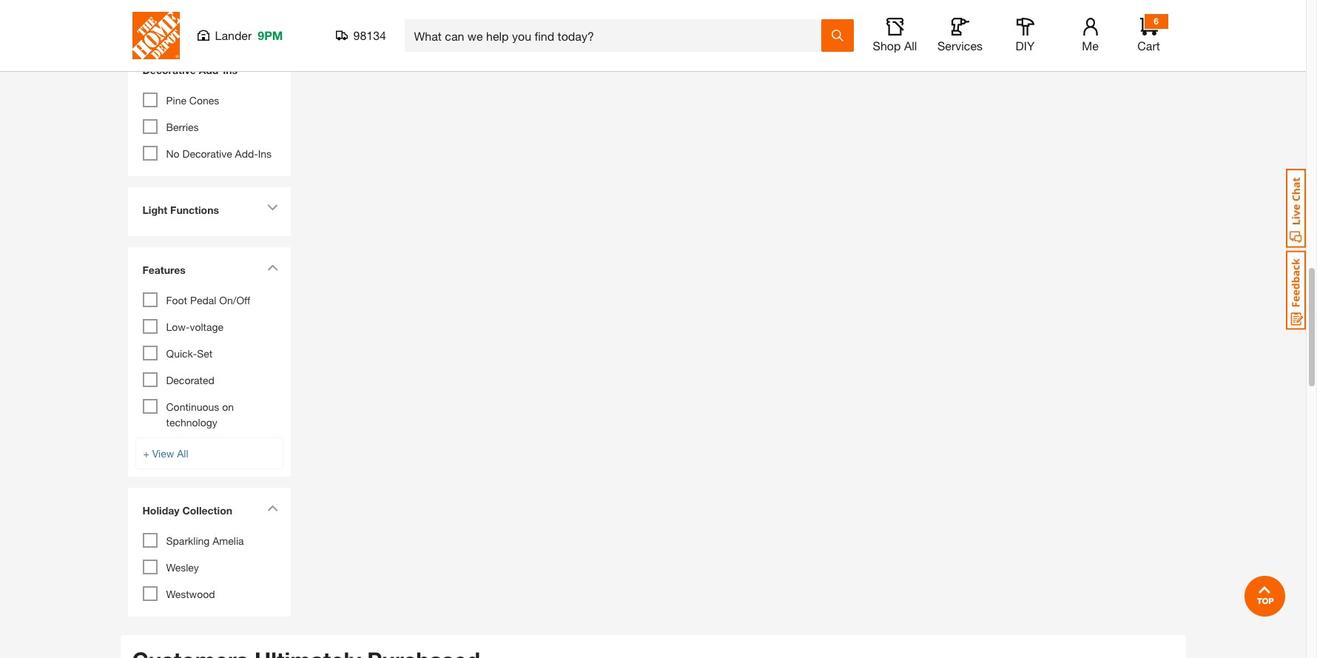 Task type: vqa. For each thing, say whether or not it's contained in the screenshot.
GET GIFTS FAST WITH SAME-DAY* & NEXT-DAY DELIVERY *Order Select Items by 4 p.m. Exclusions Apply.
no



Task type: describe. For each thing, give the bounding box(es) containing it.
functions
[[170, 204, 219, 216]]

all inside button
[[905, 38, 918, 53]]

low-
[[166, 321, 190, 333]]

foot
[[166, 294, 187, 306]]

decorated
[[166, 374, 215, 386]]

services
[[938, 38, 983, 53]]

0 horizontal spatial ins
[[223, 64, 238, 76]]

sparkling amelia link
[[166, 535, 244, 547]]

quick-set
[[166, 347, 213, 360]]

pine cones
[[166, 94, 219, 107]]

pine for pine cones
[[166, 94, 187, 107]]

wesley link
[[166, 561, 199, 574]]

pedal
[[190, 294, 216, 306]]

holiday
[[143, 504, 180, 517]]

diy button
[[1002, 18, 1049, 53]]

holiday collection link
[[135, 495, 283, 529]]

1 horizontal spatial ins
[[258, 147, 272, 160]]

cart
[[1138, 38, 1161, 53]]

+ view all
[[143, 447, 188, 460]]

sparkling
[[166, 535, 210, 547]]

decorative add-ins link
[[135, 55, 283, 89]]

live chat image
[[1287, 169, 1307, 248]]

voltage
[[190, 321, 224, 333]]

quick-set link
[[166, 347, 213, 360]]

holiday collection
[[143, 504, 232, 517]]

What can we help you find today? search field
[[414, 20, 821, 51]]

no
[[166, 147, 180, 160]]

me
[[1083, 38, 1099, 53]]

on/off
[[219, 294, 250, 306]]

+ view all link
[[135, 438, 283, 469]]

low-voltage
[[166, 321, 224, 333]]

pine cones link
[[166, 94, 219, 107]]

0 horizontal spatial add-
[[199, 64, 223, 76]]

the home depot logo image
[[132, 12, 180, 59]]

shop
[[873, 38, 901, 53]]

shop all
[[873, 38, 918, 53]]

sparkling amelia
[[166, 535, 244, 547]]

9pm
[[258, 28, 283, 42]]

caret icon image for holiday collection
[[267, 505, 278, 512]]

caret icon image for light functions
[[267, 204, 278, 211]]

technology
[[166, 416, 217, 429]]

continuous
[[166, 401, 219, 413]]

wesley
[[166, 561, 199, 574]]

foot pedal on/off link
[[166, 294, 250, 306]]



Task type: locate. For each thing, give the bounding box(es) containing it.
1 vertical spatial caret icon image
[[267, 264, 278, 271]]

shop all button
[[872, 18, 919, 53]]

0 vertical spatial decorative
[[143, 64, 196, 76]]

1 vertical spatial decorative
[[183, 147, 232, 160]]

0 horizontal spatial all
[[177, 447, 188, 460]]

1 vertical spatial all
[[177, 447, 188, 460]]

add- up the light functions link
[[235, 147, 258, 160]]

caret icon image
[[267, 204, 278, 211], [267, 264, 278, 271], [267, 505, 278, 512]]

pine
[[166, 7, 187, 20], [166, 94, 187, 107]]

0 vertical spatial caret icon image
[[267, 204, 278, 211]]

no decorative add-ins
[[166, 147, 272, 160]]

me button
[[1067, 18, 1115, 53]]

westwood link
[[166, 588, 215, 600]]

all right view
[[177, 447, 188, 460]]

1 caret icon image from the top
[[267, 204, 278, 211]]

continuous on technology link
[[166, 401, 234, 429]]

all right shop
[[905, 38, 918, 53]]

decorative add-ins
[[143, 64, 238, 76]]

0 vertical spatial pine
[[166, 7, 187, 20]]

lander
[[215, 28, 252, 42]]

2 caret icon image from the top
[[267, 264, 278, 271]]

decorative right "no"
[[183, 147, 232, 160]]

decorated link
[[166, 374, 215, 386]]

ins
[[223, 64, 238, 76], [258, 147, 272, 160]]

cart 6
[[1138, 16, 1161, 53]]

1 vertical spatial ins
[[258, 147, 272, 160]]

1 pine from the top
[[166, 7, 187, 20]]

2 vertical spatial caret icon image
[[267, 505, 278, 512]]

98134
[[353, 28, 386, 42]]

berries
[[166, 121, 199, 133]]

decorative
[[143, 64, 196, 76], [183, 147, 232, 160]]

light
[[143, 204, 167, 216]]

3 caret icon image from the top
[[267, 505, 278, 512]]

light functions
[[143, 204, 219, 216]]

+
[[143, 447, 149, 460]]

westwood
[[166, 588, 215, 600]]

pine for pine
[[166, 7, 187, 20]]

2 pine from the top
[[166, 94, 187, 107]]

collection
[[182, 504, 232, 517]]

no decorative add-ins link
[[166, 147, 272, 160]]

pine up berries link
[[166, 94, 187, 107]]

view
[[152, 447, 174, 460]]

diy
[[1016, 38, 1035, 53]]

feedback link image
[[1287, 250, 1307, 330]]

quick-
[[166, 347, 197, 360]]

add-
[[199, 64, 223, 76], [235, 147, 258, 160]]

1 horizontal spatial add-
[[235, 147, 258, 160]]

0 vertical spatial add-
[[199, 64, 223, 76]]

set
[[197, 347, 213, 360]]

0 vertical spatial ins
[[223, 64, 238, 76]]

cones
[[189, 94, 219, 107]]

decorative down the home depot logo
[[143, 64, 196, 76]]

6
[[1154, 16, 1159, 27]]

0 vertical spatial all
[[905, 38, 918, 53]]

caret icon image inside features "link"
[[267, 264, 278, 271]]

1 horizontal spatial all
[[905, 38, 918, 53]]

features
[[143, 264, 186, 276]]

caret icon image for features
[[267, 264, 278, 271]]

caret icon image inside holiday collection link
[[267, 505, 278, 512]]

1 vertical spatial pine
[[166, 94, 187, 107]]

pine link
[[166, 7, 187, 20]]

amelia
[[213, 535, 244, 547]]

caret icon image inside the light functions link
[[267, 204, 278, 211]]

light functions link
[[135, 195, 283, 229]]

1 vertical spatial add-
[[235, 147, 258, 160]]

continuous on technology
[[166, 401, 234, 429]]

pine up decorative add-ins
[[166, 7, 187, 20]]

add- up cones
[[199, 64, 223, 76]]

all
[[905, 38, 918, 53], [177, 447, 188, 460]]

services button
[[937, 18, 984, 53]]

berries link
[[166, 121, 199, 133]]

foot pedal on/off
[[166, 294, 250, 306]]

features link
[[135, 255, 283, 289]]

lander 9pm
[[215, 28, 283, 42]]

low-voltage link
[[166, 321, 224, 333]]

98134 button
[[336, 28, 387, 43]]

on
[[222, 401, 234, 413]]



